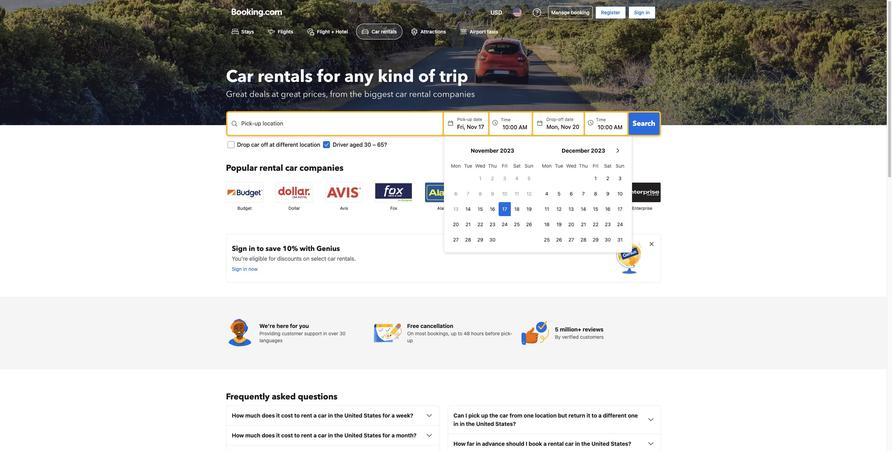 Task type: vqa. For each thing, say whether or not it's contained in the screenshot.
December's Fri
yes



Task type: locate. For each thing, give the bounding box(es) containing it.
mon up 'sixt logo'
[[542, 163, 552, 169]]

0 horizontal spatial 15
[[478, 206, 483, 212]]

23 inside "23" option
[[490, 222, 496, 227]]

28 left 29 option
[[465, 237, 471, 243]]

one
[[524, 413, 534, 419], [628, 413, 638, 419]]

29 inside option
[[478, 237, 484, 243]]

22 inside 22 november 2023 option
[[478, 222, 484, 227]]

a left month?
[[392, 433, 395, 439]]

0 vertical spatial rentals
[[381, 29, 397, 35]]

1 sat from the left
[[514, 163, 521, 169]]

1 8 from the left
[[479, 191, 482, 197]]

cost inside how much does it cost to rent a car in the united states for a week? dropdown button
[[281, 413, 293, 419]]

2 14 from the left
[[581, 206, 587, 212]]

0 horizontal spatial 17
[[479, 124, 485, 130]]

date for 20
[[565, 117, 574, 122]]

1 horizontal spatial nov
[[561, 124, 572, 130]]

0 horizontal spatial 10
[[502, 191, 508, 197]]

1 horizontal spatial 8
[[595, 191, 598, 197]]

pick- up the drop
[[241, 120, 255, 127]]

to
[[257, 244, 264, 254], [458, 331, 463, 337], [295, 413, 300, 419], [592, 413, 598, 419], [295, 433, 300, 439]]

2023
[[500, 148, 515, 154], [591, 148, 606, 154]]

20 inside checkbox
[[569, 222, 575, 227]]

7 inside option
[[583, 191, 585, 197]]

driver aged 30 – 65?
[[333, 142, 387, 148]]

mon for november
[[451, 163, 461, 169]]

united
[[345, 413, 363, 419], [476, 421, 494, 427], [345, 433, 363, 439], [592, 441, 610, 447]]

2 mon tue wed thu from the left
[[542, 163, 588, 169]]

14 inside option
[[581, 206, 587, 212]]

15 right 14 november 2023 checkbox
[[478, 206, 483, 212]]

from
[[330, 89, 348, 100], [510, 413, 523, 419]]

2 horizontal spatial rental
[[548, 441, 564, 447]]

by
[[555, 334, 561, 340]]

i left book
[[526, 441, 528, 447]]

car inside can i pick up the car from one location but return it to a different one in in the united states?
[[500, 413, 509, 419]]

1 horizontal spatial 28
[[581, 237, 587, 243]]

0 horizontal spatial fri
[[502, 163, 508, 169]]

16 right 15 november 2023 option
[[490, 206, 496, 212]]

13 inside option
[[454, 206, 459, 212]]

24 right "23" option
[[502, 222, 508, 227]]

19 inside 19 november 2023 option
[[527, 206, 532, 212]]

30 inside checkbox
[[605, 237, 611, 243]]

car
[[372, 29, 380, 35], [226, 65, 254, 88]]

17 inside option
[[503, 206, 508, 212]]

location left but
[[535, 413, 557, 419]]

16 for 16 option
[[606, 206, 611, 212]]

21 inside checkbox
[[466, 222, 471, 227]]

far
[[467, 441, 475, 447]]

19 right 18 "checkbox"
[[557, 222, 562, 227]]

24 inside option
[[502, 222, 508, 227]]

13 November 2023 checkbox
[[450, 202, 462, 216]]

2 10 from the left
[[618, 191, 623, 197]]

26 inside checkbox
[[527, 222, 532, 227]]

2 cost from the top
[[281, 433, 293, 439]]

2 one from the left
[[628, 413, 638, 419]]

tue down "november"
[[464, 163, 473, 169]]

6 inside 'option'
[[570, 191, 573, 197]]

27 inside checkbox
[[569, 237, 575, 243]]

nov for 17
[[467, 124, 477, 130]]

20 right 19 december 2023 checkbox
[[569, 222, 575, 227]]

28 inside checkbox
[[465, 237, 471, 243]]

to left 48
[[458, 331, 463, 337]]

2 9 from the left
[[607, 191, 610, 197]]

it for how much does it cost to rent a car in the united states for a week?
[[276, 413, 280, 419]]

sat up 2 option
[[605, 163, 612, 169]]

1 December 2023 checkbox
[[590, 172, 602, 186]]

0 vertical spatial car
[[372, 29, 380, 35]]

rent
[[301, 413, 312, 419], [301, 433, 312, 439]]

8
[[479, 191, 482, 197], [595, 191, 598, 197]]

wed up "1" option
[[476, 163, 486, 169]]

1 horizontal spatial grid
[[541, 159, 627, 247]]

companies down trip
[[433, 89, 475, 100]]

1 24 from the left
[[502, 222, 508, 227]]

up
[[468, 117, 473, 122], [255, 120, 261, 127], [451, 331, 457, 337], [407, 338, 413, 344], [482, 413, 488, 419]]

3 right 2 november 2023 option
[[504, 176, 507, 181]]

0 vertical spatial from
[[330, 89, 348, 100]]

1 horizontal spatial 29
[[593, 237, 599, 243]]

for down 'save'
[[269, 256, 276, 262]]

7 December 2023 checkbox
[[578, 187, 590, 201]]

16 December 2023 checkbox
[[602, 202, 614, 216]]

16 for the 16 checkbox
[[490, 206, 496, 212]]

26 for 26 november 2023 checkbox
[[527, 222, 532, 227]]

languages
[[260, 338, 283, 344]]

0 vertical spatial off
[[559, 117, 564, 122]]

off up mon,
[[559, 117, 564, 122]]

1 10 from the left
[[502, 191, 508, 197]]

states? inside can i pick up the car from one location but return it to a different one in in the united states?
[[496, 421, 516, 427]]

from inside car rentals for any kind of trip great deals at great prices, from the biggest car rental companies
[[330, 89, 348, 100]]

2 fri from the left
[[593, 163, 599, 169]]

2 16 from the left
[[606, 206, 611, 212]]

0 horizontal spatial 7
[[467, 191, 470, 197]]

much for how much does it cost to rent a car in the united states for a month?
[[246, 433, 261, 439]]

10
[[502, 191, 508, 197], [618, 191, 623, 197]]

0 horizontal spatial rental
[[260, 163, 283, 174]]

car right pick
[[500, 413, 509, 419]]

0 vertical spatial rental
[[409, 89, 431, 100]]

to down asked
[[295, 413, 300, 419]]

3 for november 2023
[[504, 176, 507, 181]]

1 22 from the left
[[478, 222, 484, 227]]

1 15 from the left
[[478, 206, 483, 212]]

1 horizontal spatial 12
[[557, 206, 562, 212]]

5 right 4 november 2023 option
[[528, 176, 531, 181]]

2 2 from the left
[[607, 176, 610, 181]]

from up should
[[510, 413, 523, 419]]

2 vertical spatial how
[[454, 441, 466, 447]]

23 inside 23 december 2023 option
[[605, 222, 611, 227]]

15 for 15 december 2023 checkbox
[[594, 206, 599, 212]]

budget logo image
[[227, 183, 263, 202]]

1 rent from the top
[[301, 413, 312, 419]]

6 for 6 november 2023 option
[[455, 191, 458, 197]]

pick- for pick-up date fri, nov 17
[[457, 117, 468, 122]]

a right the return
[[599, 413, 602, 419]]

1 13 from the left
[[454, 206, 459, 212]]

sign up the 'you're'
[[232, 244, 247, 254]]

location up drop car off at different location
[[263, 120, 283, 127]]

on
[[303, 256, 310, 262]]

1 horizontal spatial pick-
[[457, 117, 468, 122]]

car down 'questions' at the left of the page
[[318, 413, 327, 419]]

1 horizontal spatial rental
[[409, 89, 431, 100]]

16 inside checkbox
[[490, 206, 496, 212]]

car down genius at the bottom left of the page
[[328, 256, 336, 262]]

4 for 4 november 2023 option
[[516, 176, 519, 181]]

2 states from the top
[[364, 433, 381, 439]]

14 inside checkbox
[[466, 206, 471, 212]]

2 inside 2 option
[[607, 176, 610, 181]]

5 million+ reviews image
[[522, 319, 550, 347]]

cost for how much does it cost to rent a car in the united states for a month?
[[281, 433, 293, 439]]

for inside car rentals for any kind of trip great deals at great prices, from the biggest car rental companies
[[317, 65, 340, 88]]

wed for november
[[476, 163, 486, 169]]

1 horizontal spatial 6
[[570, 191, 573, 197]]

fri up the 1 option
[[593, 163, 599, 169]]

1 28 from the left
[[465, 237, 471, 243]]

0 vertical spatial rent
[[301, 413, 312, 419]]

1 vertical spatial much
[[246, 433, 261, 439]]

14 left hertz
[[581, 206, 587, 212]]

sign for now
[[232, 266, 242, 272]]

date inside drop-off date mon, nov 20
[[565, 117, 574, 122]]

20
[[573, 124, 580, 130], [453, 222, 459, 227], [569, 222, 575, 227]]

search button
[[629, 113, 660, 135]]

at
[[272, 89, 279, 100], [270, 142, 275, 148]]

2 much from the top
[[246, 433, 261, 439]]

1 horizontal spatial mon
[[542, 163, 552, 169]]

7 for 7 november 2023 checkbox
[[467, 191, 470, 197]]

car up great
[[226, 65, 254, 88]]

1 thu from the left
[[489, 163, 497, 169]]

2 sat from the left
[[605, 163, 612, 169]]

1 one from the left
[[524, 413, 534, 419]]

24 inside option
[[618, 222, 623, 227]]

for
[[317, 65, 340, 88], [269, 256, 276, 262], [290, 323, 298, 329], [383, 413, 391, 419], [383, 433, 391, 439]]

2 3 from the left
[[619, 176, 622, 181]]

13 for 13 option on the right top of page
[[454, 206, 459, 212]]

0 horizontal spatial 12
[[527, 191, 532, 197]]

5 December 2023 checkbox
[[553, 187, 566, 201]]

26 right 25 option
[[557, 237, 562, 243]]

car inside car rentals for any kind of trip great deals at great prices, from the biggest car rental companies
[[226, 65, 254, 88]]

25 left 26 checkbox
[[544, 237, 550, 243]]

date inside pick-up date fri, nov 17
[[474, 117, 483, 122]]

29 for 29 option
[[478, 237, 484, 243]]

1 horizontal spatial tue
[[555, 163, 564, 169]]

hertz logo image
[[575, 183, 611, 202]]

6 left 7 november 2023 checkbox
[[455, 191, 458, 197]]

0 horizontal spatial 22
[[478, 222, 484, 227]]

3 December 2023 checkbox
[[614, 172, 627, 186]]

22
[[478, 222, 484, 227], [593, 222, 599, 227]]

states inside how much does it cost to rent a car in the united states for a week? dropdown button
[[364, 413, 381, 419]]

14 for 14 november 2023 checkbox
[[466, 206, 471, 212]]

22 inside 22 december 2023 option
[[593, 222, 599, 227]]

2 22 from the left
[[593, 222, 599, 227]]

companies
[[433, 89, 475, 100], [300, 163, 344, 174]]

12 inside option
[[557, 206, 562, 212]]

3
[[504, 176, 507, 181], [619, 176, 622, 181]]

15 December 2023 checkbox
[[590, 202, 602, 216]]

states left the week? on the left bottom of the page
[[364, 413, 381, 419]]

3 inside option
[[504, 176, 507, 181]]

1 16 from the left
[[490, 206, 496, 212]]

for left month?
[[383, 433, 391, 439]]

1 vertical spatial rentals
[[258, 65, 313, 88]]

4 inside option
[[516, 176, 519, 181]]

most
[[415, 331, 427, 337]]

27 left 28 checkbox
[[453, 237, 459, 243]]

0 horizontal spatial pick-
[[241, 120, 255, 127]]

17 for 17 december 2023 option
[[618, 206, 623, 212]]

0 horizontal spatial 11
[[515, 191, 519, 197]]

21 left 22 november 2023 option
[[466, 222, 471, 227]]

pick
[[469, 413, 480, 419]]

26 for 26 checkbox
[[557, 237, 562, 243]]

1 grid from the left
[[450, 159, 536, 247]]

20 inside option
[[453, 222, 459, 227]]

sat for december 2023
[[605, 163, 612, 169]]

in
[[646, 9, 650, 15], [249, 244, 255, 254], [243, 266, 247, 272], [323, 331, 327, 337], [328, 413, 333, 419], [454, 421, 459, 427], [460, 421, 465, 427], [328, 433, 333, 439], [476, 441, 481, 447], [576, 441, 580, 447]]

3 right 2 option
[[619, 176, 622, 181]]

24 for 24 option
[[502, 222, 508, 227]]

29 left 30 checkbox
[[593, 237, 599, 243]]

to down how much does it cost to rent a car in the united states for a week?
[[295, 433, 300, 439]]

0 horizontal spatial mon tue wed thu
[[451, 163, 497, 169]]

1 vertical spatial car
[[226, 65, 254, 88]]

29 December 2023 checkbox
[[590, 233, 602, 247]]

sign inside sign in to save 10% with genius you're eligible for discounts on select car rentals.
[[232, 244, 247, 254]]

for inside we're here for you providing customer support in over 30 languages
[[290, 323, 298, 329]]

rentals inside car rentals for any kind of trip great deals at great prices, from the biggest car rental companies
[[258, 65, 313, 88]]

cost for how much does it cost to rent a car in the united states for a week?
[[281, 413, 293, 419]]

grid
[[450, 159, 536, 247], [541, 159, 627, 247]]

14 November 2023 checkbox
[[462, 202, 475, 216]]

rentals for car rentals
[[381, 29, 397, 35]]

reviews
[[583, 327, 604, 333]]

1 21 from the left
[[466, 222, 471, 227]]

20 inside drop-off date mon, nov 20
[[573, 124, 580, 130]]

1 vertical spatial at
[[270, 142, 275, 148]]

5 up by
[[555, 327, 559, 333]]

4 for 4 "option"
[[546, 191, 549, 197]]

november
[[471, 148, 499, 154]]

22 December 2023 checkbox
[[590, 218, 602, 232]]

drop car off at different location
[[237, 142, 320, 148]]

30
[[364, 142, 371, 148], [490, 237, 496, 243], [605, 237, 611, 243], [340, 331, 346, 337]]

nov inside pick-up date fri, nov 17
[[467, 124, 477, 130]]

1 vertical spatial sign
[[232, 244, 247, 254]]

7 inside checkbox
[[467, 191, 470, 197]]

1 27 from the left
[[453, 237, 459, 243]]

2 7 from the left
[[583, 191, 585, 197]]

11 for 11 december 2023 checkbox
[[545, 206, 549, 212]]

11 inside option
[[515, 191, 519, 197]]

13 left 14 november 2023 checkbox
[[454, 206, 459, 212]]

nov for 20
[[561, 124, 572, 130]]

companies down 'driver'
[[300, 163, 344, 174]]

1 horizontal spatial 21
[[581, 222, 586, 227]]

2 does from the top
[[262, 433, 275, 439]]

nov inside drop-off date mon, nov 20
[[561, 124, 572, 130]]

1 mon from the left
[[451, 163, 461, 169]]

28
[[465, 237, 471, 243], [581, 237, 587, 243]]

26 right 25 november 2023 option
[[527, 222, 532, 227]]

1 horizontal spatial 2023
[[591, 148, 606, 154]]

2 29 from the left
[[593, 237, 599, 243]]

0 horizontal spatial mon
[[451, 163, 461, 169]]

2 wed from the left
[[567, 163, 577, 169]]

location
[[263, 120, 283, 127], [300, 142, 320, 148], [535, 413, 557, 419]]

0 horizontal spatial 19
[[527, 206, 532, 212]]

manage
[[552, 9, 570, 15]]

2 grid from the left
[[541, 159, 627, 247]]

1 wed from the left
[[476, 163, 486, 169]]

25 December 2023 checkbox
[[541, 233, 553, 247]]

it for how much does it cost to rent a car in the united states for a month?
[[276, 433, 280, 439]]

30 December 2023 checkbox
[[602, 233, 614, 247]]

to inside how much does it cost to rent a car in the united states for a week? dropdown button
[[295, 413, 300, 419]]

2 28 from the left
[[581, 237, 587, 243]]

1 horizontal spatial 10
[[618, 191, 623, 197]]

2 mon from the left
[[542, 163, 552, 169]]

2 tue from the left
[[555, 163, 564, 169]]

3 inside checkbox
[[619, 176, 622, 181]]

date up "november"
[[474, 117, 483, 122]]

here
[[277, 323, 289, 329]]

12 inside checkbox
[[527, 191, 532, 197]]

0 horizontal spatial 1
[[480, 176, 482, 181]]

2 inside 2 november 2023 option
[[491, 176, 494, 181]]

6 inside option
[[455, 191, 458, 197]]

2 2023 from the left
[[591, 148, 606, 154]]

sign
[[635, 9, 645, 15], [232, 244, 247, 254], [232, 266, 242, 272]]

17 cell
[[499, 201, 511, 216]]

1 date from the left
[[474, 117, 483, 122]]

24 December 2023 checkbox
[[614, 218, 627, 232]]

21 inside checkbox
[[581, 222, 586, 227]]

rent for how much does it cost to rent a car in the united states for a week?
[[301, 413, 312, 419]]

4
[[516, 176, 519, 181], [546, 191, 549, 197]]

2 24 from the left
[[618, 222, 623, 227]]

0 horizontal spatial 9
[[491, 191, 494, 197]]

28 inside option
[[581, 237, 587, 243]]

4 November 2023 checkbox
[[511, 172, 523, 186]]

pick- for pick-up location
[[241, 120, 255, 127]]

0 horizontal spatial 26
[[527, 222, 532, 227]]

18 inside checkbox
[[515, 206, 520, 212]]

2023 right december on the right top
[[591, 148, 606, 154]]

how for how much does it cost to rent a car in the united states for a week?
[[232, 413, 244, 419]]

27 inside option
[[453, 237, 459, 243]]

0 horizontal spatial thu
[[489, 163, 497, 169]]

10 November 2023 checkbox
[[499, 187, 511, 201]]

location inside can i pick up the car from one location but return it to a different one in in the united states?
[[535, 413, 557, 419]]

car down kind
[[396, 89, 407, 100]]

the down any
[[350, 89, 362, 100]]

0 horizontal spatial car
[[226, 65, 254, 88]]

over
[[329, 331, 339, 337]]

15 right 14 option
[[594, 206, 599, 212]]

1 for december
[[595, 176, 597, 181]]

2 8 from the left
[[595, 191, 598, 197]]

from right prices,
[[330, 89, 348, 100]]

22 for 22 december 2023 option
[[593, 222, 599, 227]]

frequently
[[226, 391, 270, 403]]

at inside car rentals for any kind of trip great deals at great prices, from the biggest car rental companies
[[272, 89, 279, 100]]

1 horizontal spatial off
[[559, 117, 564, 122]]

1 left 2 november 2023 option
[[480, 176, 482, 181]]

10 for 10 november 2023 option
[[502, 191, 508, 197]]

30 right "over"
[[340, 331, 346, 337]]

0 horizontal spatial 28
[[465, 237, 471, 243]]

Pick-up location field
[[241, 124, 443, 132]]

2 15 from the left
[[594, 206, 599, 212]]

19 inside 19 december 2023 checkbox
[[557, 222, 562, 227]]

29 left "30" 'checkbox'
[[478, 237, 484, 243]]

1 horizontal spatial 17
[[503, 206, 508, 212]]

nov right mon,
[[561, 124, 572, 130]]

1 6 from the left
[[455, 191, 458, 197]]

8 right 7 december 2023 option
[[595, 191, 598, 197]]

6 November 2023 checkbox
[[450, 187, 462, 201]]

24 November 2023 checkbox
[[499, 218, 511, 232]]

5
[[528, 176, 531, 181], [558, 191, 561, 197], [555, 327, 559, 333]]

frequently asked questions
[[226, 391, 338, 403]]

0 horizontal spatial 23
[[490, 222, 496, 227]]

up right pick
[[482, 413, 488, 419]]

1 3 from the left
[[504, 176, 507, 181]]

1 vertical spatial different
[[603, 413, 627, 419]]

mon tue wed thu down december on the right top
[[542, 163, 588, 169]]

20 December 2023 checkbox
[[566, 218, 578, 232]]

15
[[478, 206, 483, 212], [594, 206, 599, 212]]

25 for 25 option
[[544, 237, 550, 243]]

13
[[454, 206, 459, 212], [569, 206, 574, 212]]

22 right 21 november 2023 checkbox
[[478, 222, 484, 227]]

1 horizontal spatial 4
[[546, 191, 549, 197]]

fri for november
[[502, 163, 508, 169]]

27 December 2023 checkbox
[[566, 233, 578, 247]]

12 right the 11 option
[[527, 191, 532, 197]]

1 29 from the left
[[478, 237, 484, 243]]

10 inside option
[[502, 191, 508, 197]]

28 November 2023 checkbox
[[462, 233, 475, 247]]

12 November 2023 checkbox
[[523, 187, 536, 201]]

31 December 2023 checkbox
[[614, 233, 627, 247]]

i right can
[[466, 413, 467, 419]]

1 nov from the left
[[467, 124, 477, 130]]

9 December 2023 checkbox
[[602, 187, 614, 201]]

0 horizontal spatial nov
[[467, 124, 477, 130]]

2 1 from the left
[[595, 176, 597, 181]]

9
[[491, 191, 494, 197], [607, 191, 610, 197]]

22 for 22 november 2023 option
[[478, 222, 484, 227]]

pick-up location
[[241, 120, 283, 127]]

2 horizontal spatial 17
[[618, 206, 623, 212]]

0 horizontal spatial 27
[[453, 237, 459, 243]]

much for how much does it cost to rent a car in the united states for a week?
[[246, 413, 261, 419]]

states inside how much does it cost to rent a car in the united states for a month? dropdown button
[[364, 433, 381, 439]]

much
[[246, 413, 261, 419], [246, 433, 261, 439]]

rental down of
[[409, 89, 431, 100]]

17
[[479, 124, 485, 130], [503, 206, 508, 212], [618, 206, 623, 212]]

off right the drop
[[261, 142, 268, 148]]

2 vertical spatial sign
[[232, 266, 242, 272]]

in inside we're here for you providing customer support in over 30 languages
[[323, 331, 327, 337]]

16 inside option
[[606, 206, 611, 212]]

how much does it cost to rent a car in the united states for a month? button
[[232, 431, 434, 440]]

alamo logo image
[[425, 183, 462, 202]]

2 21 from the left
[[581, 222, 586, 227]]

1 cost from the top
[[281, 413, 293, 419]]

rentals
[[381, 29, 397, 35], [258, 65, 313, 88]]

20 right mon,
[[573, 124, 580, 130]]

0 horizontal spatial rentals
[[258, 65, 313, 88]]

13 inside option
[[569, 206, 574, 212]]

0 horizontal spatial tue
[[464, 163, 473, 169]]

4 right 3 november 2023 option
[[516, 176, 519, 181]]

location left 'driver'
[[300, 142, 320, 148]]

1 horizontal spatial 13
[[569, 206, 574, 212]]

0 horizontal spatial grid
[[450, 159, 536, 247]]

car for car rentals
[[372, 29, 380, 35]]

1 horizontal spatial mon tue wed thu
[[542, 163, 588, 169]]

0 horizontal spatial i
[[466, 413, 467, 419]]

1 9 from the left
[[491, 191, 494, 197]]

biggest
[[364, 89, 394, 100]]

1 horizontal spatial wed
[[567, 163, 577, 169]]

5 November 2023 checkbox
[[523, 172, 536, 186]]

2 27 from the left
[[569, 237, 575, 243]]

22 November 2023 checkbox
[[475, 218, 487, 232]]

tue down december on the right top
[[555, 163, 564, 169]]

0 horizontal spatial off
[[261, 142, 268, 148]]

20 for 20 november 2023 option
[[453, 222, 459, 227]]

30 right 29 checkbox
[[605, 237, 611, 243]]

1 horizontal spatial one
[[628, 413, 638, 419]]

1 horizontal spatial states?
[[611, 441, 632, 447]]

1 2 from the left
[[491, 176, 494, 181]]

19 for 19 november 2023 option
[[527, 206, 532, 212]]

12 right 11 december 2023 checkbox
[[557, 206, 562, 212]]

13 December 2023 checkbox
[[566, 202, 578, 216]]

1 tue from the left
[[464, 163, 473, 169]]

pick-up date fri, nov 17
[[457, 117, 485, 130]]

but
[[558, 413, 568, 419]]

1 7 from the left
[[467, 191, 470, 197]]

2 thu from the left
[[580, 163, 588, 169]]

car
[[396, 89, 407, 100], [251, 142, 260, 148], [285, 163, 298, 174], [328, 256, 336, 262], [318, 413, 327, 419], [500, 413, 509, 419], [318, 433, 327, 439], [566, 441, 574, 447]]

1 horizontal spatial 27
[[569, 237, 575, 243]]

11 November 2023 checkbox
[[511, 187, 523, 201]]

1 horizontal spatial different
[[603, 413, 627, 419]]

1 horizontal spatial i
[[526, 441, 528, 447]]

car up dollar logo on the left
[[285, 163, 298, 174]]

2 nov from the left
[[561, 124, 572, 130]]

1 horizontal spatial sat
[[605, 163, 612, 169]]

1 states from the top
[[364, 413, 381, 419]]

24 right 23 december 2023 option
[[618, 222, 623, 227]]

27 for 27 checkbox
[[569, 237, 575, 243]]

11 left the 12 checkbox
[[515, 191, 519, 197]]

7 right the 6 'option' at the right top of page
[[583, 191, 585, 197]]

customers
[[580, 334, 604, 340]]

10 inside option
[[618, 191, 623, 197]]

17 inside option
[[618, 206, 623, 212]]

we're
[[260, 323, 275, 329]]

18 for 18 checkbox
[[515, 206, 520, 212]]

how for how much does it cost to rent a car in the united states for a month?
[[232, 433, 244, 439]]

mon up 6 november 2023 option
[[451, 163, 461, 169]]

1 November 2023 checkbox
[[475, 172, 487, 186]]

17 right fri,
[[479, 124, 485, 130]]

29 inside checkbox
[[593, 237, 599, 243]]

2 6 from the left
[[570, 191, 573, 197]]

avis logo image
[[326, 183, 363, 202]]

18 inside "checkbox"
[[545, 222, 550, 227]]

0 horizontal spatial 2
[[491, 176, 494, 181]]

sat up 4 november 2023 option
[[514, 163, 521, 169]]

1 vertical spatial does
[[262, 433, 275, 439]]

18 left 19 december 2023 checkbox
[[545, 222, 550, 227]]

search
[[633, 119, 656, 128]]

4 December 2023 checkbox
[[541, 187, 553, 201]]

0 horizontal spatial wed
[[476, 163, 486, 169]]

pick- inside pick-up date fri, nov 17
[[457, 117, 468, 122]]

1 horizontal spatial 15
[[594, 206, 599, 212]]

7 right 6 november 2023 option
[[467, 191, 470, 197]]

up down the deals
[[255, 120, 261, 127]]

11 inside checkbox
[[545, 206, 549, 212]]

29
[[478, 237, 484, 243], [593, 237, 599, 243]]

2 November 2023 checkbox
[[487, 172, 499, 186]]

23
[[490, 222, 496, 227], [605, 222, 611, 227]]

the up how much does it cost to rent a car in the united states for a month? dropdown button
[[334, 413, 343, 419]]

0 horizontal spatial 2023
[[500, 148, 515, 154]]

10 right 9 november 2023 checkbox
[[502, 191, 508, 197]]

at down "pick-up location"
[[270, 142, 275, 148]]

2 23 from the left
[[605, 222, 611, 227]]

1 vertical spatial cost
[[281, 433, 293, 439]]

16 right 15 december 2023 checkbox
[[606, 206, 611, 212]]

28 left 29 checkbox
[[581, 237, 587, 243]]

0 horizontal spatial 6
[[455, 191, 458, 197]]

23 for 23 december 2023 option
[[605, 222, 611, 227]]

1 vertical spatial 18
[[545, 222, 550, 227]]

5 right 4 "option"
[[558, 191, 561, 197]]

1 23 from the left
[[490, 222, 496, 227]]

up inside can i pick up the car from one location but return it to a different one in in the united states?
[[482, 413, 488, 419]]

1 horizontal spatial 23
[[605, 222, 611, 227]]

4 inside "option"
[[546, 191, 549, 197]]

1 2023 from the left
[[500, 148, 515, 154]]

0 vertical spatial 12
[[527, 191, 532, 197]]

grid for november
[[450, 159, 536, 247]]

1 horizontal spatial 7
[[583, 191, 585, 197]]

0 vertical spatial 26
[[527, 222, 532, 227]]

select
[[311, 256, 326, 262]]

mon tue wed thu
[[451, 163, 497, 169], [542, 163, 588, 169]]

sat for november 2023
[[514, 163, 521, 169]]

sign in
[[635, 9, 650, 15]]

1 14 from the left
[[466, 206, 471, 212]]

1 does from the top
[[262, 413, 275, 419]]

21 November 2023 checkbox
[[462, 218, 475, 232]]

0 horizontal spatial date
[[474, 117, 483, 122]]

rental down drop car off at different location
[[260, 163, 283, 174]]

1 fri from the left
[[502, 163, 508, 169]]

8 inside 8 option
[[595, 191, 598, 197]]

0 vertical spatial cost
[[281, 413, 293, 419]]

8 inside 8 november 2023 option
[[479, 191, 482, 197]]

rental inside car rentals for any kind of trip great deals at great prices, from the biggest car rental companies
[[409, 89, 431, 100]]

rentals for car rentals for any kind of trip great deals at great prices, from the biggest car rental companies
[[258, 65, 313, 88]]

i inside can i pick up the car from one location but return it to a different one in in the united states?
[[466, 413, 467, 419]]

avis
[[340, 206, 348, 211]]

30 inside 'checkbox'
[[490, 237, 496, 243]]

9 right 8 november 2023 option
[[491, 191, 494, 197]]

26 inside checkbox
[[557, 237, 562, 243]]

1 vertical spatial rental
[[260, 163, 283, 174]]

1 horizontal spatial rentals
[[381, 29, 397, 35]]

cost inside how much does it cost to rent a car in the united states for a month? dropdown button
[[281, 433, 293, 439]]

15 inside checkbox
[[594, 206, 599, 212]]

sign in now
[[232, 266, 258, 272]]

1 mon tue wed thu from the left
[[451, 163, 497, 169]]

29 November 2023 checkbox
[[475, 233, 487, 247]]

tue for december
[[555, 163, 564, 169]]

2 sun from the left
[[616, 163, 625, 169]]

airport taxis
[[470, 29, 498, 35]]

0 horizontal spatial 18
[[515, 206, 520, 212]]

6 December 2023 checkbox
[[566, 187, 578, 201]]

0 horizontal spatial 14
[[466, 206, 471, 212]]

25 November 2023 checkbox
[[511, 218, 523, 232]]

8 right 7 november 2023 checkbox
[[479, 191, 482, 197]]

date for 17
[[474, 117, 483, 122]]

2 vertical spatial rental
[[548, 441, 564, 447]]

1 horizontal spatial 1
[[595, 176, 597, 181]]

different
[[276, 142, 298, 148], [603, 413, 627, 419]]

airport taxis link
[[455, 24, 504, 40]]

30 right 29 option
[[490, 237, 496, 243]]

1 vertical spatial 12
[[557, 206, 562, 212]]

21 December 2023 checkbox
[[578, 218, 590, 232]]

2 13 from the left
[[569, 206, 574, 212]]

17 right 16 option
[[618, 206, 623, 212]]

1 1 from the left
[[480, 176, 482, 181]]

15 inside option
[[478, 206, 483, 212]]

13 for 13 december 2023 option
[[569, 206, 574, 212]]

fri
[[502, 163, 508, 169], [593, 163, 599, 169]]

1 sun from the left
[[525, 163, 534, 169]]

1 much from the top
[[246, 413, 261, 419]]

1 vertical spatial i
[[526, 441, 528, 447]]

15 for 15 november 2023 option
[[478, 206, 483, 212]]

2 rent from the top
[[301, 433, 312, 439]]

2 horizontal spatial location
[[535, 413, 557, 419]]

2 date from the left
[[565, 117, 574, 122]]

1 horizontal spatial car
[[372, 29, 380, 35]]

24 for 24 option
[[618, 222, 623, 227]]

to right the return
[[592, 413, 598, 419]]

18 right 17 november 2023 option
[[515, 206, 520, 212]]

1 horizontal spatial 24
[[618, 222, 623, 227]]



Task type: describe. For each thing, give the bounding box(es) containing it.
25 for 25 november 2023 option
[[514, 222, 520, 227]]

month?
[[396, 433, 417, 439]]

9 November 2023 checkbox
[[487, 187, 499, 201]]

register
[[601, 9, 621, 15]]

taxis
[[488, 29, 498, 35]]

does for how much does it cost to rent a car in the united states for a week?
[[262, 413, 275, 419]]

enterprise logo image
[[624, 183, 661, 202]]

advance
[[482, 441, 505, 447]]

1 vertical spatial location
[[300, 142, 320, 148]]

free cancellation image
[[374, 319, 402, 347]]

should
[[506, 441, 525, 447]]

0 horizontal spatial location
[[263, 120, 283, 127]]

8 for 8 november 2023 option
[[479, 191, 482, 197]]

17 inside pick-up date fri, nov 17
[[479, 124, 485, 130]]

trip
[[440, 65, 469, 88]]

customer
[[282, 331, 303, 337]]

21 for 21 november 2023 checkbox
[[466, 222, 471, 227]]

great
[[281, 89, 301, 100]]

save
[[266, 244, 281, 254]]

states for week?
[[364, 413, 381, 419]]

rent for how much does it cost to rent a car in the united states for a month?
[[301, 433, 312, 439]]

0 horizontal spatial companies
[[300, 163, 344, 174]]

2 December 2023 checkbox
[[602, 172, 614, 186]]

11 for the 11 option
[[515, 191, 519, 197]]

flights
[[278, 29, 293, 35]]

for inside sign in to save 10% with genius you're eligible for discounts on select car rentals.
[[269, 256, 276, 262]]

thu for november
[[489, 163, 497, 169]]

mon for december
[[542, 163, 552, 169]]

11 December 2023 checkbox
[[541, 202, 553, 216]]

booking
[[571, 9, 590, 15]]

23 November 2023 checkbox
[[487, 218, 499, 232]]

8 December 2023 checkbox
[[590, 187, 602, 201]]

rental inside dropdown button
[[548, 441, 564, 447]]

eligible
[[250, 256, 267, 262]]

sign for to
[[232, 244, 247, 254]]

a inside can i pick up the car from one location but return it to a different one in in the united states?
[[599, 413, 602, 419]]

million+
[[560, 327, 582, 333]]

sun for december 2023
[[616, 163, 625, 169]]

23 December 2023 checkbox
[[602, 218, 614, 232]]

16 November 2023 checkbox
[[487, 202, 499, 216]]

you're
[[232, 256, 248, 262]]

on
[[407, 331, 414, 337]]

21 for 21 checkbox
[[581, 222, 586, 227]]

deals
[[249, 89, 270, 100]]

8 for 8 option
[[595, 191, 598, 197]]

thrifty logo image
[[475, 183, 512, 202]]

drop-
[[547, 117, 559, 122]]

car down how much does it cost to rent a car in the united states for a week?
[[318, 433, 327, 439]]

how far in advance should i book a rental car in the united states? button
[[454, 440, 655, 448]]

return
[[569, 413, 586, 419]]

19 November 2023 checkbox
[[523, 202, 536, 216]]

sun for november 2023
[[525, 163, 534, 169]]

bookings,
[[428, 331, 450, 337]]

17 November 2023 checkbox
[[499, 202, 511, 216]]

from inside can i pick up the car from one location but return it to a different one in in the united states?
[[510, 413, 523, 419]]

grid for december
[[541, 159, 627, 247]]

how far in advance should i book a rental car in the united states?
[[454, 441, 632, 447]]

december 2023
[[562, 148, 606, 154]]

to inside can i pick up the car from one location but return it to a different one in in the united states?
[[592, 413, 598, 419]]

flight
[[317, 29, 330, 35]]

2 for december
[[607, 176, 610, 181]]

12 December 2023 checkbox
[[553, 202, 566, 216]]

alamo
[[438, 206, 450, 211]]

12 for the 12 checkbox
[[527, 191, 532, 197]]

31
[[618, 237, 623, 243]]

a down 'questions' at the left of the page
[[314, 413, 317, 419]]

2 for november
[[491, 176, 494, 181]]

enterprise
[[633, 206, 653, 211]]

28 for 28 option
[[581, 237, 587, 243]]

fox logo image
[[376, 183, 412, 202]]

10 for 10 december 2023 option
[[618, 191, 623, 197]]

you
[[299, 323, 309, 329]]

to inside 'free cancellation on most bookings, up to 48 hours before pick- up'
[[458, 331, 463, 337]]

0 vertical spatial sign
[[635, 9, 645, 15]]

it inside can i pick up the car from one location but return it to a different one in in the united states?
[[587, 413, 591, 419]]

with
[[300, 244, 315, 254]]

tue for november
[[464, 163, 473, 169]]

in inside sign in to save 10% with genius you're eligible for discounts on select car rentals.
[[249, 244, 255, 254]]

19 December 2023 checkbox
[[553, 218, 566, 232]]

23 for "23" option
[[490, 222, 496, 227]]

car right the drop
[[251, 142, 260, 148]]

sign in to save 10% with genius you're eligible for discounts on select car rentals.
[[232, 244, 356, 262]]

usd button
[[487, 4, 507, 21]]

7 November 2023 checkbox
[[462, 187, 475, 201]]

3 for december 2023
[[619, 176, 622, 181]]

flight + hotel link
[[302, 24, 354, 40]]

mon tue wed thu for december
[[542, 163, 588, 169]]

car rentals link
[[357, 24, 403, 40]]

driver
[[333, 142, 349, 148]]

fri for december
[[593, 163, 599, 169]]

up down on
[[407, 338, 413, 344]]

65?
[[377, 142, 387, 148]]

26 December 2023 checkbox
[[553, 233, 566, 247]]

how much does it cost to rent a car in the united states for a week?
[[232, 413, 414, 419]]

fox
[[391, 206, 398, 211]]

questions
[[298, 391, 338, 403]]

a down how much does it cost to rent a car in the united states for a week?
[[314, 433, 317, 439]]

can i pick up the car from one location but return it to a different one in in the united states?
[[454, 413, 638, 427]]

wed for december
[[567, 163, 577, 169]]

the down how much does it cost to rent a car in the united states for a week? dropdown button
[[334, 433, 343, 439]]

thrifty
[[487, 206, 500, 211]]

car inside sign in to save 10% with genius you're eligible for discounts on select car rentals.
[[328, 256, 336, 262]]

asked
[[272, 391, 296, 403]]

different inside can i pick up the car from one location but return it to a different one in in the united states?
[[603, 413, 627, 419]]

the inside car rentals for any kind of trip great deals at great prices, from the biggest car rental companies
[[350, 89, 362, 100]]

14 December 2023 checkbox
[[578, 202, 590, 216]]

sixt logo image
[[525, 183, 562, 202]]

9 for 9 checkbox
[[607, 191, 610, 197]]

28 for 28 checkbox
[[465, 237, 471, 243]]

17 December 2023 checkbox
[[614, 202, 627, 216]]

1 vertical spatial states?
[[611, 441, 632, 447]]

–
[[373, 142, 376, 148]]

discounts
[[277, 256, 302, 262]]

hotel
[[336, 29, 348, 35]]

2023 for december 2023
[[591, 148, 606, 154]]

8 November 2023 checkbox
[[475, 187, 487, 201]]

to inside how much does it cost to rent a car in the united states for a month? dropdown button
[[295, 433, 300, 439]]

how much does it cost to rent a car in the united states for a week? button
[[232, 412, 434, 420]]

30 November 2023 checkbox
[[487, 233, 499, 247]]

17 for 17 november 2023 option
[[503, 206, 508, 212]]

off inside drop-off date mon, nov 20
[[559, 117, 564, 122]]

car down can i pick up the car from one location but return it to a different one in in the united states? dropdown button
[[566, 441, 574, 447]]

states for month?
[[364, 433, 381, 439]]

26 November 2023 checkbox
[[523, 218, 536, 232]]

18 November 2023 checkbox
[[511, 202, 523, 216]]

mon tue wed thu for november
[[451, 163, 497, 169]]

usd
[[491, 9, 503, 16]]

attractions link
[[405, 24, 452, 40]]

sign in link
[[629, 6, 656, 19]]

to inside sign in to save 10% with genius you're eligible for discounts on select car rentals.
[[257, 244, 264, 254]]

the right pick
[[490, 413, 499, 419]]

united inside can i pick up the car from one location but return it to a different one in in the united states?
[[476, 421, 494, 427]]

6 for the 6 'option' at the right top of page
[[570, 191, 573, 197]]

1 for november
[[480, 176, 482, 181]]

how for how far in advance should i book a rental car in the united states?
[[454, 441, 466, 447]]

10%
[[283, 244, 298, 254]]

kind
[[378, 65, 414, 88]]

for left the week? on the left bottom of the page
[[383, 413, 391, 419]]

mon,
[[547, 124, 560, 130]]

9 for 9 november 2023 checkbox
[[491, 191, 494, 197]]

december
[[562, 148, 590, 154]]

budget
[[238, 206, 252, 211]]

of
[[419, 65, 436, 88]]

airport
[[470, 29, 486, 35]]

dollar
[[289, 206, 300, 211]]

0 horizontal spatial different
[[276, 142, 298, 148]]

14 for 14 option
[[581, 206, 587, 212]]

hertz
[[588, 206, 598, 211]]

18 December 2023 checkbox
[[541, 218, 553, 232]]

18 for 18 "checkbox"
[[545, 222, 550, 227]]

10 December 2023 checkbox
[[614, 187, 627, 201]]

28 December 2023 checkbox
[[578, 233, 590, 247]]

thu for december
[[580, 163, 588, 169]]

1 vertical spatial off
[[261, 142, 268, 148]]

genius
[[317, 244, 340, 254]]

we're here for you providing customer support in over 30 languages
[[260, 323, 346, 344]]

can i pick up the car from one location but return it to a different one in in the united states? button
[[454, 412, 655, 428]]

sign in now link
[[232, 266, 356, 273]]

27 November 2023 checkbox
[[450, 233, 462, 247]]

48
[[464, 331, 470, 337]]

27 for 27 option
[[453, 237, 459, 243]]

car for car rentals for any kind of trip great deals at great prices, from the biggest car rental companies
[[226, 65, 254, 88]]

+
[[331, 29, 335, 35]]

free
[[407, 323, 419, 329]]

car rentals
[[372, 29, 397, 35]]

sixt
[[540, 206, 547, 211]]

booking.com online hotel reservations image
[[232, 8, 282, 17]]

support
[[305, 331, 322, 337]]

car inside car rentals for any kind of trip great deals at great prices, from the biggest car rental companies
[[396, 89, 407, 100]]

flights link
[[263, 24, 299, 40]]

the down pick
[[466, 421, 475, 427]]

1 vertical spatial 5
[[558, 191, 561, 197]]

3 November 2023 checkbox
[[499, 172, 511, 186]]

20 November 2023 checkbox
[[450, 218, 462, 232]]

30 left the –
[[364, 142, 371, 148]]

before
[[486, 331, 500, 337]]

attractions
[[421, 29, 446, 35]]

5 million+ reviews by verified customers
[[555, 327, 604, 340]]

any
[[345, 65, 374, 88]]

register link
[[596, 6, 626, 19]]

12 for 12 december 2023 option
[[557, 206, 562, 212]]

15 November 2023 checkbox
[[475, 202, 487, 216]]

cancellation
[[421, 323, 454, 329]]

30 inside we're here for you providing customer support in over 30 languages
[[340, 331, 346, 337]]

7 for 7 december 2023 option
[[583, 191, 585, 197]]

up left 48
[[451, 331, 457, 337]]

companies inside car rentals for any kind of trip great deals at great prices, from the biggest car rental companies
[[433, 89, 475, 100]]

dollar logo image
[[276, 183, 313, 202]]

19 for 19 december 2023 checkbox
[[557, 222, 562, 227]]

a left the week? on the left bottom of the page
[[392, 413, 395, 419]]

rentals.
[[337, 256, 356, 262]]

we're here for you image
[[226, 319, 254, 347]]

manage booking
[[552, 9, 590, 15]]

the down the return
[[582, 441, 591, 447]]

providing
[[260, 331, 281, 337]]

week?
[[396, 413, 414, 419]]

manage booking link
[[549, 6, 593, 19]]

a right book
[[544, 441, 547, 447]]

5 inside the 5 million+ reviews by verified customers
[[555, 327, 559, 333]]

book
[[529, 441, 543, 447]]

pick-
[[501, 331, 513, 337]]

29 for 29 checkbox
[[593, 237, 599, 243]]

car rentals for any kind of trip great deals at great prices, from the biggest car rental companies
[[226, 65, 475, 100]]

free cancellation on most bookings, up to 48 hours before pick- up
[[407, 323, 513, 344]]

up inside pick-up date fri, nov 17
[[468, 117, 473, 122]]

0 vertical spatial 5
[[528, 176, 531, 181]]

does for how much does it cost to rent a car in the united states for a month?
[[262, 433, 275, 439]]

2023 for november 2023
[[500, 148, 515, 154]]

20 for the '20' checkbox
[[569, 222, 575, 227]]



